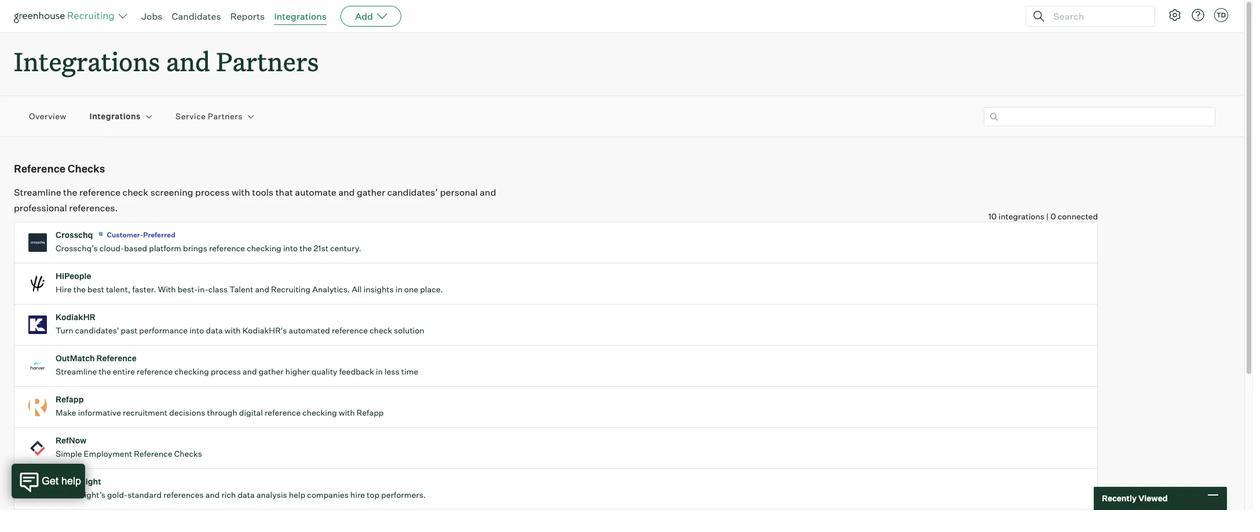 Task type: locate. For each thing, give the bounding box(es) containing it.
1 vertical spatial checks
[[174, 449, 202, 459]]

refnow simple employment reference checks
[[56, 436, 202, 459]]

td button
[[1212, 6, 1231, 24]]

0 vertical spatial partners
[[216, 44, 319, 78]]

gather left higher
[[259, 367, 284, 377]]

recently viewed
[[1102, 494, 1168, 503]]

1 horizontal spatial checks
[[174, 449, 202, 459]]

1 horizontal spatial refapp
[[357, 408, 384, 418]]

1 vertical spatial streamline
[[56, 367, 97, 377]]

with inside streamline the reference check screening process with tools that automate and gather candidates' personal and professional references.
[[232, 187, 250, 198]]

1 vertical spatial process
[[211, 367, 241, 377]]

1 vertical spatial gather
[[259, 367, 284, 377]]

process inside outmatch reference streamline the entire reference checking process and gather higher quality feedback in less time
[[211, 367, 241, 377]]

professional
[[14, 202, 67, 214]]

reference inside refapp make informative recruitment decisions through digital reference checking with refapp
[[265, 408, 301, 418]]

and left 'rich'
[[205, 490, 220, 500]]

data
[[206, 326, 223, 335], [238, 490, 255, 500]]

checking down quality in the bottom left of the page
[[302, 408, 337, 418]]

0 vertical spatial check
[[122, 187, 148, 198]]

recruiting
[[271, 284, 311, 294]]

0 vertical spatial integrations link
[[274, 10, 327, 22]]

references
[[163, 490, 204, 500]]

0 vertical spatial data
[[206, 326, 223, 335]]

companies
[[307, 490, 349, 500]]

the inside 'hipeople hire the best talent, faster. with best-in-class talent and recruiting analytics. all insights in one place.'
[[73, 284, 86, 294]]

outmatch reference streamline the entire reference checking process and gather higher quality feedback in less time
[[56, 353, 418, 377]]

1 vertical spatial into
[[189, 326, 204, 335]]

0 horizontal spatial in
[[376, 367, 383, 377]]

2 horizontal spatial checking
[[302, 408, 337, 418]]

0 horizontal spatial check
[[122, 187, 148, 198]]

hire
[[350, 490, 365, 500]]

and right talent
[[255, 284, 269, 294]]

in left 'one'
[[396, 284, 402, 294]]

0 horizontal spatial into
[[189, 326, 204, 335]]

hipeople
[[56, 271, 91, 281]]

checking
[[247, 243, 281, 253], [174, 367, 209, 377], [302, 408, 337, 418]]

0 vertical spatial checking
[[247, 243, 281, 253]]

1 vertical spatial refapp
[[357, 408, 384, 418]]

jobs
[[141, 10, 162, 22]]

faster.
[[132, 284, 156, 294]]

gather left candidates'
[[357, 187, 385, 198]]

data up outmatch reference streamline the entire reference checking process and gather higher quality feedback in less time
[[206, 326, 223, 335]]

refapp up make
[[56, 394, 84, 404]]

data right 'rich'
[[238, 490, 255, 500]]

references.
[[69, 202, 118, 214]]

reference down recruitment
[[134, 449, 172, 459]]

the down hipeople in the bottom left of the page
[[73, 284, 86, 294]]

1 vertical spatial with
[[225, 326, 241, 335]]

into left 21st
[[283, 243, 298, 253]]

reference up references.
[[79, 187, 120, 198]]

1 horizontal spatial integrations link
[[274, 10, 327, 22]]

checking inside refapp make informative recruitment decisions through digital reference checking with refapp
[[302, 408, 337, 418]]

0 horizontal spatial checking
[[174, 367, 209, 377]]

with
[[232, 187, 250, 198], [225, 326, 241, 335], [339, 408, 355, 418]]

checks inside refnow simple employment reference checks
[[174, 449, 202, 459]]

searchlight searchlight's gold-standard references and rich data analysis help companies hire top performers.
[[56, 477, 426, 500]]

hire
[[56, 284, 72, 294]]

0 horizontal spatial refapp
[[56, 394, 84, 404]]

solution
[[394, 326, 424, 335]]

check left solution at the bottom of page
[[370, 326, 392, 335]]

reference right automated
[[332, 326, 368, 335]]

with left tools
[[232, 187, 250, 198]]

process right screening
[[195, 187, 230, 198]]

cloud-
[[99, 243, 124, 253]]

streamline inside streamline the reference check screening process with tools that automate and gather candidates' personal and professional references.
[[14, 187, 61, 198]]

0 vertical spatial refapp
[[56, 394, 84, 404]]

0 vertical spatial with
[[232, 187, 250, 198]]

best
[[87, 284, 104, 294]]

process inside streamline the reference check screening process with tools that automate and gather candidates' personal and professional references.
[[195, 187, 230, 198]]

1 horizontal spatial in
[[396, 284, 402, 294]]

outmatch
[[56, 353, 95, 363]]

process
[[195, 187, 230, 198], [211, 367, 241, 377]]

with inside kodiakhr turn candidates' past performance into data with kodiakhr's automated reference check solution
[[225, 326, 241, 335]]

decisions
[[169, 408, 205, 418]]

insights
[[364, 284, 394, 294]]

checking up 'hipeople hire the best talent, faster. with best-in-class talent and recruiting analytics. all insights in one place.'
[[247, 243, 281, 253]]

reference right digital
[[265, 408, 301, 418]]

one
[[404, 284, 418, 294]]

turn
[[56, 326, 73, 335]]

integrations
[[274, 10, 327, 22], [14, 44, 160, 78], [90, 111, 141, 121]]

checking up decisions
[[174, 367, 209, 377]]

check left screening
[[122, 187, 148, 198]]

0 vertical spatial streamline
[[14, 187, 61, 198]]

streamline up "professional"
[[14, 187, 61, 198]]

overview link
[[29, 111, 66, 122]]

refapp down feedback
[[357, 408, 384, 418]]

process up refapp make informative recruitment decisions through digital reference checking with refapp
[[211, 367, 241, 377]]

less
[[385, 367, 400, 377]]

the down the reference checks
[[63, 187, 77, 198]]

1 horizontal spatial gather
[[357, 187, 385, 198]]

1 vertical spatial reference
[[96, 353, 137, 363]]

streamline the reference check screening process with tools that automate and gather candidates' personal and professional references.
[[14, 187, 496, 214]]

partners down reports
[[216, 44, 319, 78]]

crosschq's cloud-based platform brings reference checking into the 21st century.
[[56, 243, 361, 253]]

reference right brings
[[209, 243, 245, 253]]

into right performance
[[189, 326, 204, 335]]

help
[[289, 490, 305, 500]]

checks
[[68, 162, 105, 175], [174, 449, 202, 459]]

informative
[[78, 408, 121, 418]]

1 horizontal spatial into
[[283, 243, 298, 253]]

partners right service
[[208, 111, 243, 121]]

in
[[396, 284, 402, 294], [376, 367, 383, 377]]

integrations
[[999, 211, 1045, 221]]

kodiakhr's
[[242, 326, 287, 335]]

1 vertical spatial check
[[370, 326, 392, 335]]

based
[[124, 243, 147, 253]]

overview
[[29, 111, 66, 121]]

platform
[[149, 243, 181, 253]]

1 vertical spatial integrations
[[14, 44, 160, 78]]

gather inside outmatch reference streamline the entire reference checking process and gather higher quality feedback in less time
[[259, 367, 284, 377]]

reference inside refnow simple employment reference checks
[[134, 449, 172, 459]]

with
[[158, 284, 176, 294]]

0 vertical spatial integrations
[[274, 10, 327, 22]]

|
[[1046, 211, 1049, 221]]

0 horizontal spatial gather
[[259, 367, 284, 377]]

and up digital
[[243, 367, 257, 377]]

1 vertical spatial in
[[376, 367, 383, 377]]

1 vertical spatial data
[[238, 490, 255, 500]]

checks up references.
[[68, 162, 105, 175]]

1 horizontal spatial check
[[370, 326, 392, 335]]

1 vertical spatial checking
[[174, 367, 209, 377]]

check inside kodiakhr turn candidates' past performance into data with kodiakhr's automated reference check solution
[[370, 326, 392, 335]]

streamline down outmatch in the bottom of the page
[[56, 367, 97, 377]]

data inside kodiakhr turn candidates' past performance into data with kodiakhr's automated reference check solution
[[206, 326, 223, 335]]

2 vertical spatial integrations
[[90, 111, 141, 121]]

reference up "professional"
[[14, 162, 65, 175]]

the left 21st
[[300, 243, 312, 253]]

reference inside streamline the reference check screening process with tools that automate and gather candidates' personal and professional references.
[[79, 187, 120, 198]]

past
[[121, 326, 137, 335]]

checking for into
[[247, 243, 281, 253]]

simple
[[56, 449, 82, 459]]

reference right entire
[[137, 367, 173, 377]]

jobs link
[[141, 10, 162, 22]]

2 vertical spatial reference
[[134, 449, 172, 459]]

checks down decisions
[[174, 449, 202, 459]]

0 vertical spatial in
[[396, 284, 402, 294]]

1 horizontal spatial checking
[[247, 243, 281, 253]]

checking inside outmatch reference streamline the entire reference checking process and gather higher quality feedback in less time
[[174, 367, 209, 377]]

reference
[[14, 162, 65, 175], [96, 353, 137, 363], [134, 449, 172, 459]]

into inside kodiakhr turn candidates' past performance into data with kodiakhr's automated reference check solution
[[189, 326, 204, 335]]

recently
[[1102, 494, 1137, 503]]

the left entire
[[99, 367, 111, 377]]

None text field
[[984, 107, 1216, 126]]

0 vertical spatial checks
[[68, 162, 105, 175]]

in left less
[[376, 367, 383, 377]]

0 vertical spatial reference
[[14, 162, 65, 175]]

with down feedback
[[339, 408, 355, 418]]

integrations for the leftmost integrations link
[[90, 111, 141, 121]]

0 vertical spatial into
[[283, 243, 298, 253]]

1 horizontal spatial data
[[238, 490, 255, 500]]

partners
[[216, 44, 319, 78], [208, 111, 243, 121]]

0 vertical spatial gather
[[357, 187, 385, 198]]

0 horizontal spatial data
[[206, 326, 223, 335]]

checking for process
[[174, 367, 209, 377]]

0 vertical spatial process
[[195, 187, 230, 198]]

brings
[[183, 243, 207, 253]]

td
[[1217, 11, 1226, 19]]

0 horizontal spatial checks
[[68, 162, 105, 175]]

configure image
[[1168, 8, 1182, 22]]

in inside outmatch reference streamline the entire reference checking process and gather higher quality feedback in less time
[[376, 367, 383, 377]]

and inside outmatch reference streamline the entire reference checking process and gather higher quality feedback in less time
[[243, 367, 257, 377]]

gather
[[357, 187, 385, 198], [259, 367, 284, 377]]

hipeople hire the best talent, faster. with best-in-class talent and recruiting analytics. all insights in one place.
[[56, 271, 443, 294]]

1 vertical spatial integrations link
[[90, 111, 141, 122]]

0
[[1051, 211, 1056, 221]]

place.
[[420, 284, 443, 294]]

2 vertical spatial checking
[[302, 408, 337, 418]]

with inside refapp make informative recruitment decisions through digital reference checking with refapp
[[339, 408, 355, 418]]

with left kodiakhr's
[[225, 326, 241, 335]]

reference up entire
[[96, 353, 137, 363]]

refapp
[[56, 394, 84, 404], [357, 408, 384, 418]]

2 vertical spatial with
[[339, 408, 355, 418]]

the
[[63, 187, 77, 198], [300, 243, 312, 253], [73, 284, 86, 294], [99, 367, 111, 377]]

greenhouse recruiting image
[[14, 9, 118, 23]]

and inside searchlight searchlight's gold-standard references and rich data analysis help companies hire top performers.
[[205, 490, 220, 500]]



Task type: vqa. For each thing, say whether or not it's contained in the screenshot.
"century."
yes



Task type: describe. For each thing, give the bounding box(es) containing it.
21st
[[314, 243, 328, 253]]

10
[[988, 211, 997, 221]]

reference checks
[[14, 162, 105, 175]]

and inside 'hipeople hire the best talent, faster. with best-in-class talent and recruiting analytics. all insights in one place.'
[[255, 284, 269, 294]]

reports
[[230, 10, 265, 22]]

that
[[275, 187, 293, 198]]

0 horizontal spatial integrations link
[[90, 111, 141, 122]]

all
[[352, 284, 362, 294]]

make
[[56, 408, 76, 418]]

service partners
[[175, 111, 243, 121]]

in-
[[198, 284, 208, 294]]

class
[[208, 284, 228, 294]]

recruitment
[[123, 408, 167, 418]]

and down candidates
[[166, 44, 210, 78]]

through
[[207, 408, 237, 418]]

entire
[[113, 367, 135, 377]]

talent,
[[106, 284, 131, 294]]

personal
[[440, 187, 478, 198]]

feedback
[[339, 367, 374, 377]]

kodiakhr turn candidates' past performance into data with kodiakhr's automated reference check solution
[[56, 312, 424, 335]]

refapp make informative recruitment decisions through digital reference checking with refapp
[[56, 394, 384, 418]]

gather inside streamline the reference check screening process with tools that automate and gather candidates' personal and professional references.
[[357, 187, 385, 198]]

automate
[[295, 187, 336, 198]]

screening
[[150, 187, 193, 198]]

higher
[[285, 367, 310, 377]]

digital
[[239, 408, 263, 418]]

analysis
[[256, 490, 287, 500]]

candidates'
[[75, 326, 119, 335]]

the inside streamline the reference check screening process with tools that automate and gather candidates' personal and professional references.
[[63, 187, 77, 198]]

1 vertical spatial partners
[[208, 111, 243, 121]]

crosschq's
[[56, 243, 98, 253]]

automated
[[289, 326, 330, 335]]

crosschq
[[56, 230, 93, 240]]

td button
[[1214, 8, 1228, 22]]

in inside 'hipeople hire the best talent, faster. with best-in-class talent and recruiting analytics. all insights in one place.'
[[396, 284, 402, 294]]

top
[[367, 490, 379, 500]]

customer-
[[107, 231, 143, 239]]

integrations for right integrations link
[[274, 10, 327, 22]]

reference inside outmatch reference streamline the entire reference checking process and gather higher quality feedback in less time
[[137, 367, 173, 377]]

refnow
[[56, 436, 87, 445]]

standard
[[128, 490, 162, 500]]

customer-preferred
[[107, 231, 175, 239]]

integrations and partners
[[14, 44, 319, 78]]

quality
[[312, 367, 337, 377]]

candidates'
[[387, 187, 438, 198]]

reports link
[[230, 10, 265, 22]]

candidates link
[[172, 10, 221, 22]]

century.
[[330, 243, 361, 253]]

talent
[[229, 284, 253, 294]]

searchlight
[[56, 477, 101, 487]]

service
[[175, 111, 206, 121]]

10 integrations | 0 connected
[[988, 211, 1098, 221]]

reference inside kodiakhr turn candidates' past performance into data with kodiakhr's automated reference check solution
[[332, 326, 368, 335]]

integrations for integrations and partners
[[14, 44, 160, 78]]

streamline inside outmatch reference streamline the entire reference checking process and gather higher quality feedback in less time
[[56, 367, 97, 377]]

and right automate
[[338, 187, 355, 198]]

reference inside outmatch reference streamline the entire reference checking process and gather higher quality feedback in less time
[[96, 353, 137, 363]]

performers.
[[381, 490, 426, 500]]

viewed
[[1138, 494, 1168, 503]]

best-
[[178, 284, 198, 294]]

tools
[[252, 187, 273, 198]]

employment
[[84, 449, 132, 459]]

time
[[401, 367, 418, 377]]

preferred
[[143, 231, 175, 239]]

Search text field
[[1050, 8, 1144, 25]]

data inside searchlight searchlight's gold-standard references and rich data analysis help companies hire top performers.
[[238, 490, 255, 500]]

add button
[[341, 6, 401, 27]]

connected
[[1058, 211, 1098, 221]]

candidates
[[172, 10, 221, 22]]

performance
[[139, 326, 188, 335]]

kodiakhr
[[56, 312, 95, 322]]

rich
[[221, 490, 236, 500]]

and right the personal
[[480, 187, 496, 198]]

check inside streamline the reference check screening process with tools that automate and gather candidates' personal and professional references.
[[122, 187, 148, 198]]

service partners link
[[175, 111, 243, 122]]

searchlight's
[[56, 490, 105, 500]]

add
[[355, 10, 373, 22]]

the inside outmatch reference streamline the entire reference checking process and gather higher quality feedback in less time
[[99, 367, 111, 377]]



